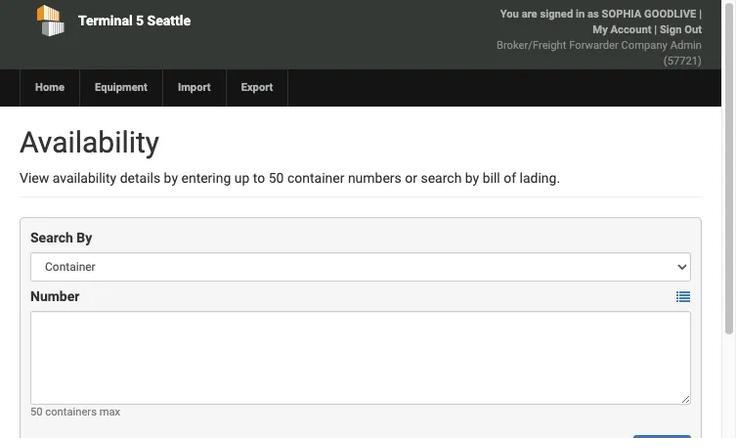 Task type: locate. For each thing, give the bounding box(es) containing it.
terminal 5 seattle
[[78, 13, 191, 28]]

by right details
[[164, 170, 178, 186]]

1 horizontal spatial |
[[700, 8, 702, 21]]

signed
[[540, 8, 573, 21]]

50 containers max
[[30, 406, 120, 419]]

my
[[593, 23, 608, 36]]

by
[[164, 170, 178, 186], [465, 170, 480, 186]]

50
[[269, 170, 284, 186], [30, 406, 43, 419]]

lading.
[[520, 170, 561, 186]]

equipment link
[[79, 69, 162, 107]]

search by
[[30, 230, 92, 246]]

export link
[[226, 69, 288, 107]]

containers
[[45, 406, 97, 419]]

search
[[30, 230, 73, 246]]

view availability details by entering up to 50 container numbers or search by bill of lading.
[[20, 170, 561, 186]]

in
[[576, 8, 585, 21]]

by
[[77, 230, 92, 246]]

as
[[588, 8, 599, 21]]

availability
[[20, 125, 159, 159]]

entering
[[181, 170, 231, 186]]

account
[[611, 23, 652, 36]]

home
[[35, 81, 65, 94]]

| left sign
[[655, 23, 657, 36]]

2 by from the left
[[465, 170, 480, 186]]

seattle
[[147, 13, 191, 28]]

sophia
[[602, 8, 642, 21]]

| up out at the right
[[700, 8, 702, 21]]

0 horizontal spatial by
[[164, 170, 178, 186]]

0 horizontal spatial 50
[[30, 406, 43, 419]]

to
[[253, 170, 265, 186]]

1 horizontal spatial 50
[[269, 170, 284, 186]]

Number text field
[[30, 311, 692, 405]]

are
[[522, 8, 538, 21]]

0 horizontal spatial |
[[655, 23, 657, 36]]

1 horizontal spatial by
[[465, 170, 480, 186]]

50 left containers
[[30, 406, 43, 419]]

0 vertical spatial 50
[[269, 170, 284, 186]]

1 vertical spatial |
[[655, 23, 657, 36]]

sign
[[660, 23, 682, 36]]

50 right to
[[269, 170, 284, 186]]

numbers
[[348, 170, 402, 186]]

|
[[700, 8, 702, 21], [655, 23, 657, 36]]

equipment
[[95, 81, 148, 94]]

forwarder
[[569, 39, 619, 52]]

by left bill
[[465, 170, 480, 186]]

up
[[235, 170, 250, 186]]

you are signed in as sophia goodlive | my account | sign out broker/freight forwarder company admin (57721)
[[497, 8, 702, 67]]



Task type: vqa. For each thing, say whether or not it's contained in the screenshot.
second Tideworks from right
no



Task type: describe. For each thing, give the bounding box(es) containing it.
number
[[30, 289, 80, 304]]

container
[[287, 170, 345, 186]]

terminal 5 seattle link
[[20, 0, 287, 41]]

1 by from the left
[[164, 170, 178, 186]]

bill
[[483, 170, 501, 186]]

import
[[178, 81, 211, 94]]

(57721)
[[664, 55, 702, 67]]

1 vertical spatial 50
[[30, 406, 43, 419]]

of
[[504, 170, 517, 186]]

company
[[622, 39, 668, 52]]

goodlive
[[645, 8, 697, 21]]

admin
[[671, 39, 702, 52]]

sign out link
[[660, 23, 702, 36]]

view
[[20, 170, 49, 186]]

you
[[501, 8, 519, 21]]

my account link
[[593, 23, 652, 36]]

broker/freight
[[497, 39, 567, 52]]

export
[[241, 81, 273, 94]]

5
[[136, 13, 144, 28]]

import link
[[162, 69, 226, 107]]

0 vertical spatial |
[[700, 8, 702, 21]]

out
[[685, 23, 702, 36]]

home link
[[20, 69, 79, 107]]

availability
[[53, 170, 117, 186]]

max
[[99, 406, 120, 419]]

or
[[405, 170, 418, 186]]

details
[[120, 170, 161, 186]]

terminal
[[78, 13, 133, 28]]

show list image
[[677, 291, 691, 305]]

search
[[421, 170, 462, 186]]



